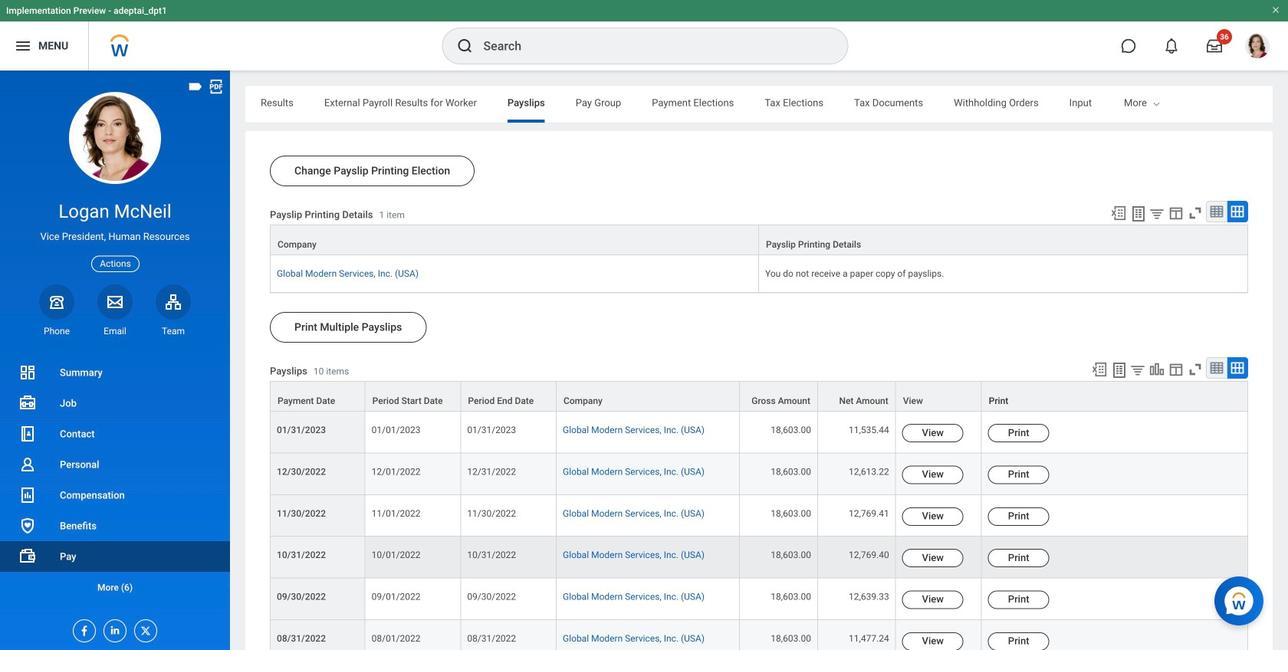 Task type: vqa. For each thing, say whether or not it's contained in the screenshot.
ninth row from the bottom
yes



Task type: describe. For each thing, give the bounding box(es) containing it.
export to worksheets image
[[1130, 205, 1148, 223]]

x image
[[135, 621, 152, 638]]

3 row from the top
[[270, 381, 1249, 412]]

export to excel image
[[1111, 205, 1128, 222]]

facebook image
[[74, 621, 91, 638]]

profile logan mcneil image
[[1246, 34, 1270, 61]]

pay image
[[18, 548, 37, 566]]

table image
[[1210, 361, 1225, 376]]

export to worksheets image
[[1111, 361, 1129, 380]]

expand table image
[[1231, 361, 1246, 376]]

toolbar for 1st row
[[1104, 201, 1249, 225]]

fullscreen image
[[1188, 361, 1204, 378]]

Search Workday  search field
[[484, 29, 817, 63]]

click to view/edit grid preferences image
[[1168, 361, 1185, 378]]

mail image
[[106, 293, 124, 311]]

phone image
[[46, 293, 68, 311]]

close environment banner image
[[1272, 5, 1281, 15]]

4 row from the top
[[270, 412, 1249, 454]]

8 row from the top
[[270, 579, 1249, 620]]

click to view/edit grid preferences image
[[1168, 205, 1185, 222]]

search image
[[456, 37, 474, 55]]

view printable version (pdf) image
[[208, 78, 225, 95]]

toolbar for 3rd row
[[1085, 358, 1249, 381]]

contact image
[[18, 425, 37, 443]]

select to filter grid data image
[[1149, 206, 1166, 222]]

7 row from the top
[[270, 537, 1249, 579]]

notifications large image
[[1165, 38, 1180, 54]]



Task type: locate. For each thing, give the bounding box(es) containing it.
select to filter grid data image
[[1130, 362, 1147, 378]]

0 vertical spatial toolbar
[[1104, 201, 1249, 225]]

2 row from the top
[[270, 256, 1249, 293]]

compensation image
[[18, 486, 37, 505]]

column header
[[270, 225, 759, 256]]

banner
[[0, 0, 1289, 71]]

linkedin image
[[104, 621, 121, 637]]

summary image
[[18, 364, 37, 382]]

tab list
[[245, 86, 1289, 123]]

inbox large image
[[1207, 38, 1223, 54]]

export to excel image
[[1092, 361, 1109, 378]]

benefits image
[[18, 517, 37, 535]]

email logan mcneil element
[[97, 325, 133, 337]]

list
[[0, 357, 230, 603]]

job image
[[18, 394, 37, 413]]

row
[[270, 225, 1249, 256], [270, 256, 1249, 293], [270, 381, 1249, 412], [270, 412, 1249, 454], [270, 454, 1249, 495], [270, 495, 1249, 537], [270, 537, 1249, 579], [270, 579, 1249, 620], [270, 620, 1249, 651]]

phone logan mcneil element
[[39, 325, 74, 337]]

navigation pane region
[[0, 71, 230, 651]]

toolbar
[[1104, 201, 1249, 225], [1085, 358, 1249, 381]]

team logan mcneil element
[[156, 325, 191, 337]]

view team image
[[164, 293, 183, 311]]

6 row from the top
[[270, 495, 1249, 537]]

5 row from the top
[[270, 454, 1249, 495]]

fullscreen image
[[1188, 205, 1204, 222]]

9 row from the top
[[270, 620, 1249, 651]]

personal image
[[18, 456, 37, 474]]

table image
[[1210, 204, 1225, 219]]

1 vertical spatial toolbar
[[1085, 358, 1249, 381]]

tag image
[[187, 78, 204, 95]]

expand table image
[[1231, 204, 1246, 219]]

1 row from the top
[[270, 225, 1249, 256]]

justify image
[[14, 37, 32, 55]]



